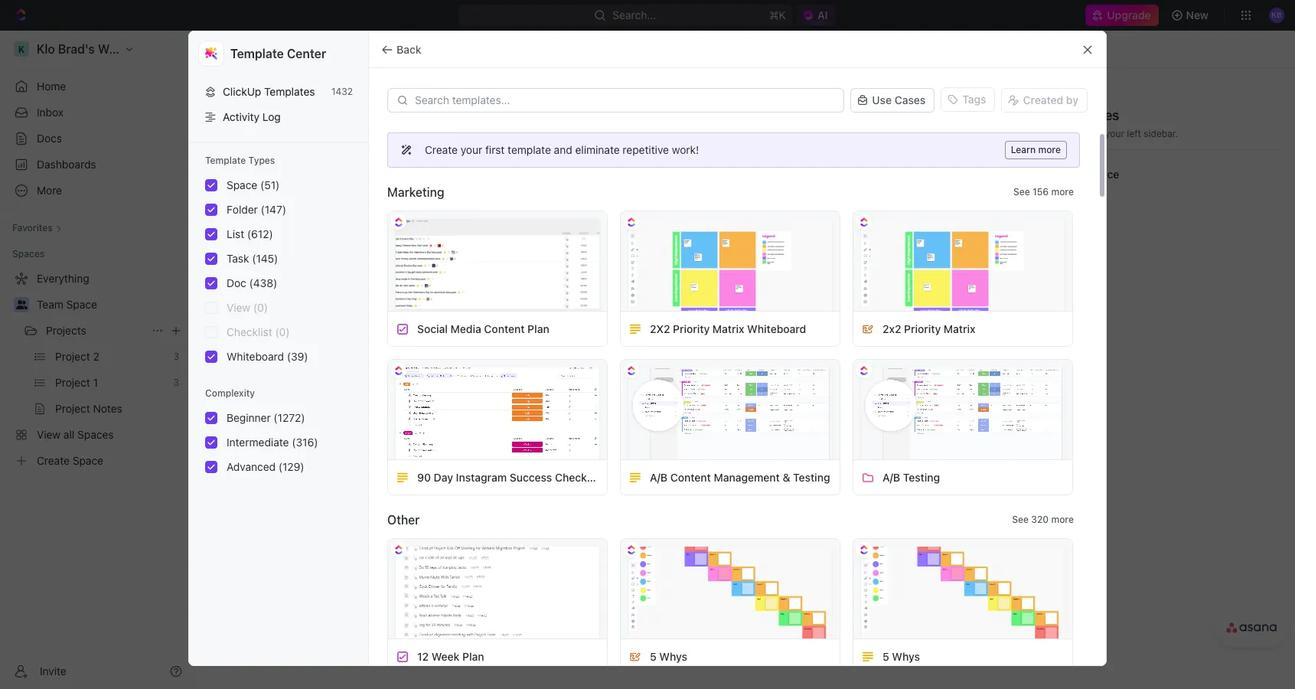 Task type: vqa. For each thing, say whether or not it's contained in the screenshot.
PROJECTS "Link" inside the the Sidebar navigation
no



Task type: describe. For each thing, give the bounding box(es) containing it.
home
[[37, 80, 66, 93]]

tags button
[[941, 87, 996, 113]]

visible spaces spaces shown in your left sidebar.
[[1031, 107, 1178, 139]]

90 day instagram success checklist
[[417, 470, 602, 483]]

a/b testing
[[883, 470, 940, 483]]

joined
[[618, 314, 644, 325]]

created by button
[[1002, 88, 1088, 113]]

success
[[510, 470, 552, 483]]

view
[[227, 301, 250, 314]]

center
[[287, 47, 326, 60]]

other
[[387, 513, 420, 527]]

more for other
[[1052, 514, 1074, 525]]

see for marketing
[[1014, 186, 1030, 198]]

checklist (0)
[[227, 325, 290, 338]]

your inside visible spaces spaces shown in your left sidebar.
[[1106, 128, 1125, 139]]

2 5 whys from the left
[[883, 650, 920, 663]]

docs link
[[6, 126, 188, 151]]

Beginner (1272) checkbox
[[205, 412, 217, 424]]

0 vertical spatial more
[[1038, 144, 1061, 155]]

advanced (129)
[[227, 460, 304, 473]]

clickup
[[223, 85, 261, 98]]

social media content plan
[[417, 322, 550, 335]]

2x2
[[883, 322, 901, 335]]

left
[[1127, 128, 1141, 139]]

projects link
[[46, 318, 145, 343]]

(145)
[[252, 252, 278, 265]]

team space inside tree
[[37, 298, 97, 311]]

created by
[[1023, 93, 1079, 106]]

0 vertical spatial team
[[1058, 168, 1085, 181]]

space down in
[[1088, 168, 1120, 181]]

Search templates... text field
[[415, 94, 836, 106]]

0 vertical spatial content
[[484, 322, 525, 335]]

use cases button
[[851, 88, 935, 113]]

(39)
[[287, 350, 308, 363]]

2x2
[[650, 322, 670, 335]]

priority for 2x2
[[904, 322, 941, 335]]

folder (147)
[[227, 203, 286, 216]]

0 horizontal spatial plan
[[462, 650, 484, 663]]

see 320 more
[[1012, 514, 1074, 525]]

Advanced (129) checkbox
[[205, 461, 217, 473]]

favorites button
[[6, 219, 68, 237]]

spaces left 'joined'
[[584, 314, 616, 325]]

folder
[[227, 203, 258, 216]]

by
[[1066, 93, 1079, 106]]

2 whys from the left
[[892, 650, 920, 663]]

marketing
[[387, 185, 445, 199]]

spaces up clickup templates
[[241, 42, 277, 55]]

12 week plan
[[417, 650, 484, 663]]

spaces down visible
[[1031, 128, 1062, 139]]

2 5 from the left
[[883, 650, 889, 663]]

template
[[508, 143, 551, 156]]

sidebar navigation
[[0, 31, 195, 689]]

learn
[[1011, 144, 1036, 155]]

1 vertical spatial content
[[670, 470, 711, 483]]

team space link
[[37, 292, 185, 317]]

back
[[397, 42, 422, 56]]

user group image
[[1034, 170, 1045, 179]]

beginner
[[227, 411, 271, 424]]

&
[[783, 470, 791, 483]]

12
[[417, 650, 429, 663]]

activity log
[[223, 110, 281, 123]]

dashboards link
[[6, 152, 188, 177]]

team inside tree
[[37, 298, 63, 311]]

use cases button
[[851, 87, 935, 114]]

intermediate (316)
[[227, 436, 318, 449]]

advanced
[[227, 460, 276, 473]]

list
[[227, 227, 244, 240]]

back button
[[375, 37, 431, 62]]

1 vertical spatial all
[[230, 101, 256, 126]]

social
[[417, 322, 448, 335]]

1 vertical spatial your
[[461, 143, 483, 156]]

use cases
[[872, 93, 926, 106]]

doc (438)
[[227, 276, 277, 289]]

see 156 more
[[1014, 186, 1074, 198]]

instagram
[[456, 470, 507, 483]]

1 horizontal spatial team space
[[1058, 168, 1120, 181]]

(316)
[[292, 436, 318, 449]]

matrix for 2x2 priority matrix
[[944, 322, 976, 335]]

management
[[714, 470, 780, 483]]

use
[[872, 93, 892, 106]]

see for other
[[1012, 514, 1029, 525]]

(51)
[[260, 178, 280, 191]]

2x2 priority matrix whiteboard
[[650, 322, 806, 335]]

1 5 from the left
[[650, 650, 657, 663]]

shown
[[1065, 128, 1093, 139]]

task
[[227, 252, 249, 265]]

1432
[[331, 86, 353, 97]]

tags
[[963, 93, 986, 106]]

spaces inside the sidebar navigation
[[12, 248, 45, 260]]

(129)
[[279, 460, 304, 473]]

templates
[[264, 85, 315, 98]]

template for template center
[[230, 47, 284, 60]]

1 5 whys from the left
[[650, 650, 688, 663]]

eliminate
[[575, 143, 620, 156]]

created
[[1023, 93, 1064, 106]]

work!
[[672, 143, 699, 156]]

2 vertical spatial all
[[571, 314, 581, 325]]

dashboards
[[37, 158, 96, 171]]

see 156 more button
[[1007, 183, 1080, 201]]

new for new
[[1186, 8, 1209, 21]]



Task type: locate. For each thing, give the bounding box(es) containing it.
space inside button
[[945, 108, 976, 121]]

spaces up in
[[1074, 107, 1119, 123]]

matrix right "2x2"
[[944, 322, 976, 335]]

space down tags
[[945, 108, 976, 121]]

0 horizontal spatial 5 whys
[[650, 650, 688, 663]]

1 vertical spatial (0)
[[275, 325, 290, 338]]

0 horizontal spatial team space
[[37, 298, 97, 311]]

types
[[248, 155, 275, 166]]

0 vertical spatial all spaces
[[226, 42, 277, 55]]

template types
[[205, 155, 275, 166]]

0 horizontal spatial priority
[[673, 322, 710, 335]]

0 vertical spatial plan
[[528, 322, 550, 335]]

new right upgrade
[[1186, 8, 1209, 21]]

see left 320
[[1012, 514, 1029, 525]]

spaces down the favorites
[[12, 248, 45, 260]]

more right 156
[[1052, 186, 1074, 198]]

template left types
[[205, 155, 246, 166]]

see 320 more button
[[1006, 511, 1080, 529]]

1 horizontal spatial plan
[[528, 322, 550, 335]]

tree inside the sidebar navigation
[[6, 266, 188, 473]]

all spaces down templates
[[230, 101, 335, 126]]

content left management
[[670, 470, 711, 483]]

None checkbox
[[205, 179, 217, 191], [205, 228, 217, 240], [205, 253, 217, 265], [205, 302, 217, 314], [205, 326, 217, 338], [205, 351, 217, 363], [205, 179, 217, 191], [205, 228, 217, 240], [205, 253, 217, 265], [205, 302, 217, 314], [205, 326, 217, 338], [205, 351, 217, 363]]

1 horizontal spatial whiteboard
[[747, 322, 806, 335]]

your left first
[[461, 143, 483, 156]]

upgrade link
[[1086, 5, 1159, 26]]

0 vertical spatial your
[[1106, 128, 1125, 139]]

spaces
[[241, 42, 277, 55], [260, 101, 335, 126], [1074, 107, 1119, 123], [1031, 128, 1062, 139], [12, 248, 45, 260], [584, 314, 616, 325]]

1 horizontal spatial 5
[[883, 650, 889, 663]]

1 horizontal spatial testing
[[903, 470, 940, 483]]

and
[[554, 143, 572, 156]]

template for template types
[[205, 155, 246, 166]]

5
[[650, 650, 657, 663], [883, 650, 889, 663]]

see inside see 156 more button
[[1014, 186, 1030, 198]]

cases
[[895, 93, 926, 106]]

0 horizontal spatial matrix
[[713, 322, 745, 335]]

matrix for 2x2 priority matrix whiteboard
[[713, 322, 745, 335]]

2 a/b from the left
[[883, 470, 900, 483]]

a/b
[[650, 470, 668, 483], [883, 470, 900, 483]]

more right the learn
[[1038, 144, 1061, 155]]

team space down shown
[[1058, 168, 1120, 181]]

0 vertical spatial team space
[[1058, 168, 1120, 181]]

a/b for a/b testing
[[883, 470, 900, 483]]

(0) right view
[[253, 301, 268, 314]]

0 horizontal spatial content
[[484, 322, 525, 335]]

search...
[[613, 8, 656, 21]]

1 horizontal spatial checklist
[[555, 470, 602, 483]]

(147)
[[261, 203, 286, 216]]

all
[[226, 42, 238, 55], [230, 101, 256, 126], [571, 314, 581, 325]]

0 horizontal spatial 5
[[650, 650, 657, 663]]

1 horizontal spatial team
[[1058, 168, 1085, 181]]

0 horizontal spatial new
[[920, 108, 942, 121]]

projects
[[46, 324, 86, 337]]

created by button
[[1002, 88, 1088, 113]]

all down clickup
[[230, 101, 256, 126]]

0 horizontal spatial your
[[461, 143, 483, 156]]

1 horizontal spatial priority
[[904, 322, 941, 335]]

tree containing team space
[[6, 266, 188, 473]]

1 vertical spatial more
[[1052, 186, 1074, 198]]

0 horizontal spatial (0)
[[253, 301, 268, 314]]

space (51)
[[227, 178, 280, 191]]

upgrade
[[1107, 8, 1151, 21]]

1 vertical spatial template
[[205, 155, 246, 166]]

content
[[484, 322, 525, 335], [670, 470, 711, 483]]

inbox link
[[6, 100, 188, 125]]

intermediate
[[227, 436, 289, 449]]

0 vertical spatial template
[[230, 47, 284, 60]]

new space
[[920, 108, 976, 121]]

home link
[[6, 74, 188, 99]]

team right user group icon
[[1058, 168, 1085, 181]]

repetitive
[[623, 143, 669, 156]]

0 horizontal spatial a/b
[[650, 470, 668, 483]]

testing
[[793, 470, 830, 483], [903, 470, 940, 483]]

plan right week
[[462, 650, 484, 663]]

checklist down view (0)
[[227, 325, 272, 338]]

create
[[425, 143, 458, 156]]

create your first template and eliminate repetitive work!
[[425, 143, 699, 156]]

0 vertical spatial checklist
[[227, 325, 272, 338]]

0 horizontal spatial whys
[[659, 650, 688, 663]]

whiteboard
[[747, 322, 806, 335], [227, 350, 284, 363]]

more inside "button"
[[1052, 514, 1074, 525]]

user group image
[[16, 300, 27, 309]]

1 a/b from the left
[[650, 470, 668, 483]]

1 testing from the left
[[793, 470, 830, 483]]

0 vertical spatial see
[[1014, 186, 1030, 198]]

new space button
[[897, 103, 985, 127]]

content right media on the top left
[[484, 322, 525, 335]]

priority for 2x2
[[673, 322, 710, 335]]

1 horizontal spatial content
[[670, 470, 711, 483]]

⌘k
[[769, 8, 786, 21]]

0 vertical spatial all
[[226, 42, 238, 55]]

0 horizontal spatial team
[[37, 298, 63, 311]]

(0)
[[253, 301, 268, 314], [275, 325, 290, 338]]

more for marketing
[[1052, 186, 1074, 198]]

all spaces up clickup
[[226, 42, 277, 55]]

all up clickup
[[226, 42, 238, 55]]

team space
[[1058, 168, 1120, 181], [37, 298, 97, 311]]

(0) up whiteboard (39)
[[275, 325, 290, 338]]

1 vertical spatial plan
[[462, 650, 484, 663]]

list (612)
[[227, 227, 273, 240]]

all left 'joined'
[[571, 314, 581, 325]]

doc
[[227, 276, 246, 289]]

new inside button
[[1186, 8, 1209, 21]]

0 vertical spatial (0)
[[253, 301, 268, 314]]

0 vertical spatial new
[[1186, 8, 1209, 21]]

all spaces joined
[[571, 314, 644, 325]]

template center
[[230, 47, 326, 60]]

Intermediate (316) checkbox
[[205, 436, 217, 449]]

see left 156
[[1014, 186, 1030, 198]]

checklist right success
[[555, 470, 602, 483]]

(438)
[[249, 276, 277, 289]]

a/b content management & testing
[[650, 470, 830, 483]]

new inside button
[[920, 108, 942, 121]]

priority right 2x2
[[673, 322, 710, 335]]

1 horizontal spatial (0)
[[275, 325, 290, 338]]

space inside tree
[[66, 298, 97, 311]]

complexity
[[205, 387, 255, 399]]

log
[[262, 110, 281, 123]]

tags button
[[941, 87, 996, 112]]

2 testing from the left
[[903, 470, 940, 483]]

1 vertical spatial team
[[37, 298, 63, 311]]

invite
[[40, 664, 66, 677]]

task (145)
[[227, 252, 278, 265]]

all spaces
[[226, 42, 277, 55], [230, 101, 335, 126]]

space
[[945, 108, 976, 121], [1088, 168, 1120, 181], [227, 178, 257, 191], [66, 298, 97, 311]]

1 vertical spatial whiteboard
[[227, 350, 284, 363]]

0 horizontal spatial whiteboard
[[227, 350, 284, 363]]

1 vertical spatial team space
[[37, 298, 97, 311]]

1 whys from the left
[[659, 650, 688, 663]]

whiteboard (39)
[[227, 350, 308, 363]]

more right 320
[[1052, 514, 1074, 525]]

plan left all spaces joined
[[528, 322, 550, 335]]

320
[[1031, 514, 1049, 525]]

0 vertical spatial whiteboard
[[747, 322, 806, 335]]

2 matrix from the left
[[944, 322, 976, 335]]

(0) for view (0)
[[253, 301, 268, 314]]

None checkbox
[[205, 204, 217, 216], [205, 277, 217, 289], [205, 204, 217, 216], [205, 277, 217, 289]]

your right in
[[1106, 128, 1125, 139]]

team right user group image at top left
[[37, 298, 63, 311]]

1 priority from the left
[[673, 322, 710, 335]]

0 horizontal spatial testing
[[793, 470, 830, 483]]

clickup templates
[[223, 85, 315, 98]]

space up folder
[[227, 178, 257, 191]]

more inside button
[[1052, 186, 1074, 198]]

1 horizontal spatial matrix
[[944, 322, 976, 335]]

1 horizontal spatial a/b
[[883, 470, 900, 483]]

2 priority from the left
[[904, 322, 941, 335]]

checklist
[[227, 325, 272, 338], [555, 470, 602, 483]]

matrix right 2x2
[[713, 322, 745, 335]]

new down cases
[[920, 108, 942, 121]]

1 horizontal spatial new
[[1186, 8, 1209, 21]]

favorites
[[12, 222, 53, 234]]

priority right "2x2"
[[904, 322, 941, 335]]

see inside see 320 more "button"
[[1012, 514, 1029, 525]]

(612)
[[247, 227, 273, 240]]

tree
[[6, 266, 188, 473]]

spaces down templates
[[260, 101, 335, 126]]

first
[[485, 143, 505, 156]]

team space up "projects" at left top
[[37, 298, 97, 311]]

plan
[[528, 322, 550, 335], [462, 650, 484, 663]]

template
[[230, 47, 284, 60], [205, 155, 246, 166]]

2x2 priority matrix
[[883, 322, 976, 335]]

1 matrix from the left
[[713, 322, 745, 335]]

media
[[451, 322, 481, 335]]

1 horizontal spatial your
[[1106, 128, 1125, 139]]

learn more link
[[1005, 141, 1067, 159]]

1 vertical spatial new
[[920, 108, 942, 121]]

(0) for checklist (0)
[[275, 325, 290, 338]]

in
[[1095, 128, 1103, 139]]

beginner (1272)
[[227, 411, 305, 424]]

1 horizontal spatial whys
[[892, 650, 920, 663]]

day
[[434, 470, 453, 483]]

learn more
[[1011, 144, 1061, 155]]

2 vertical spatial more
[[1052, 514, 1074, 525]]

new
[[1186, 8, 1209, 21], [920, 108, 942, 121]]

5 whys
[[650, 650, 688, 663], [883, 650, 920, 663]]

1 vertical spatial see
[[1012, 514, 1029, 525]]

inbox
[[37, 106, 64, 119]]

1 horizontal spatial 5 whys
[[883, 650, 920, 663]]

0 horizontal spatial checklist
[[227, 325, 272, 338]]

space up projects link
[[66, 298, 97, 311]]

1 vertical spatial all spaces
[[230, 101, 335, 126]]

1 vertical spatial checklist
[[555, 470, 602, 483]]

a/b for a/b content management & testing
[[650, 470, 668, 483]]

view (0)
[[227, 301, 268, 314]]

new for new space
[[920, 108, 942, 121]]

template up clickup templates
[[230, 47, 284, 60]]

priority
[[673, 322, 710, 335], [904, 322, 941, 335]]

week
[[432, 650, 460, 663]]

see
[[1014, 186, 1030, 198], [1012, 514, 1029, 525]]



